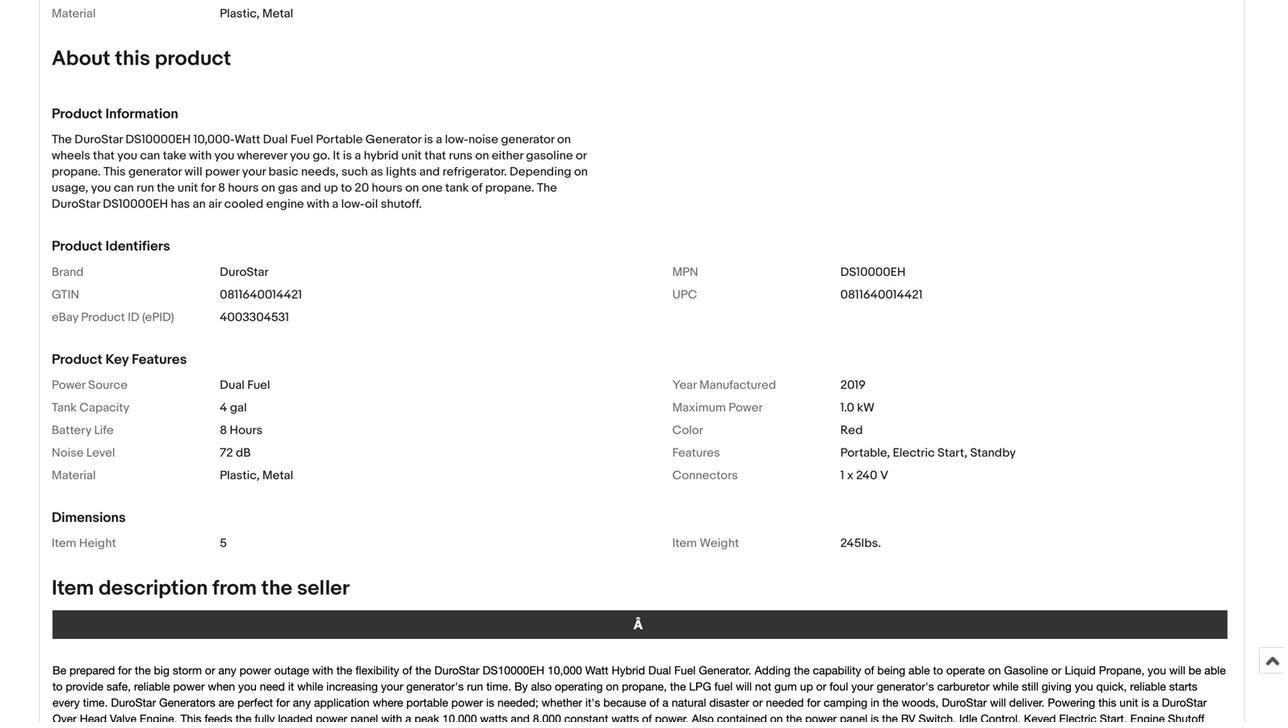 Task type: locate. For each thing, give the bounding box(es) containing it.
1 horizontal spatial features
[[672, 446, 720, 461]]

0 horizontal spatial low-
[[341, 197, 365, 212]]

dual inside the durostar ds10000eh 10,000-watt dual fuel portable generator is a low-noise generator on wheels that you can take with you wherever you go. it is a hybrid unit that runs on either gasoline or propane. this generator will power your basic needs, such as lights and refrigerator. depending on usage, you can run the unit for 8 hours on gas and up to 20 hours on one tank of propane. the durostar ds10000eh has an air cooled engine with a low-oil shutoff.
[[263, 133, 288, 147]]

0 horizontal spatial is
[[343, 149, 352, 163]]

0 horizontal spatial a
[[332, 197, 339, 212]]

1 vertical spatial can
[[114, 181, 134, 196]]

and up one
[[419, 165, 440, 179]]

material down noise
[[52, 469, 96, 483]]

0 vertical spatial generator
[[501, 133, 554, 147]]

1.0 kw
[[841, 401, 875, 416]]

2 vertical spatial ds10000eh
[[841, 265, 906, 280]]

product up the brand
[[52, 238, 102, 255]]

a
[[436, 133, 442, 147], [355, 149, 361, 163], [332, 197, 339, 212]]

as
[[371, 165, 383, 179]]

1 vertical spatial a
[[355, 149, 361, 163]]

item left height
[[52, 537, 76, 551]]

72
[[220, 446, 233, 461]]

0 vertical spatial metal
[[262, 6, 293, 21]]

0 vertical spatial the
[[157, 181, 175, 196]]

on up "shutoff." at the top of the page
[[405, 181, 419, 196]]

0 horizontal spatial and
[[301, 181, 321, 196]]

0 horizontal spatial unit
[[178, 181, 198, 196]]

1 horizontal spatial dual
[[263, 133, 288, 147]]

0 horizontal spatial dual
[[220, 378, 245, 393]]

year
[[672, 378, 697, 393]]

this
[[104, 165, 126, 179]]

2 plastic, from the top
[[220, 469, 260, 483]]

the
[[157, 181, 175, 196], [261, 577, 292, 602]]

4
[[220, 401, 227, 416]]

0 vertical spatial plastic, metal
[[220, 6, 293, 21]]

0 vertical spatial material
[[52, 6, 96, 21]]

the up the 'wheels'
[[52, 133, 72, 147]]

dual up wherever
[[263, 133, 288, 147]]

on down or
[[574, 165, 588, 179]]

a left noise
[[436, 133, 442, 147]]

0 vertical spatial can
[[140, 149, 160, 163]]

1 vertical spatial ds10000eh
[[103, 197, 168, 212]]

from
[[212, 577, 257, 602]]

0 horizontal spatial features
[[132, 352, 187, 369]]

1 vertical spatial durostar
[[52, 197, 100, 212]]

that up this
[[93, 149, 115, 163]]

metal for connectors
[[262, 469, 293, 483]]

is
[[424, 133, 433, 147], [343, 149, 352, 163]]

1 x 240 v
[[841, 469, 889, 483]]

unit down will
[[178, 181, 198, 196]]

height
[[79, 537, 116, 551]]

0 vertical spatial power
[[52, 378, 85, 393]]

item for item description from the seller
[[52, 577, 94, 602]]

on
[[557, 133, 571, 147], [475, 149, 489, 163], [574, 165, 588, 179], [262, 181, 275, 196], [405, 181, 419, 196]]

2 plastic, metal from the top
[[220, 469, 293, 483]]

product identifiers
[[52, 238, 170, 255]]

dual fuel
[[220, 378, 270, 393]]

and down needs,
[[301, 181, 321, 196]]

runs
[[449, 149, 473, 163]]

1 vertical spatial metal
[[262, 469, 293, 483]]

0 vertical spatial 8
[[218, 181, 225, 196]]

20
[[355, 181, 369, 196]]

1 material from the top
[[52, 6, 96, 21]]

plastic, metal
[[220, 6, 293, 21], [220, 469, 293, 483]]

hours up "cooled"
[[228, 181, 259, 196]]

noise level
[[52, 446, 115, 461]]

1 horizontal spatial 0811640014421
[[841, 288, 923, 302]]

dimensions
[[52, 510, 126, 527]]

8 inside the durostar ds10000eh 10,000-watt dual fuel portable generator is a low-noise generator on wheels that you can take with you wherever you go. it is a hybrid unit that runs on either gasoline or propane. this generator will power your basic needs, such as lights and refrigerator. depending on usage, you can run the unit for 8 hours on gas and up to 20 hours on one tank of propane. the durostar ds10000eh has an air cooled engine with a low-oil shutoff.
[[218, 181, 225, 196]]

is right generator
[[424, 133, 433, 147]]

propane. down either
[[485, 181, 534, 196]]

1 vertical spatial fuel
[[247, 378, 270, 393]]

2 0811640014421 from the left
[[841, 288, 923, 302]]

power
[[205, 165, 239, 179]]

1 vertical spatial unit
[[178, 181, 198, 196]]

10,000-
[[193, 133, 234, 147]]

that
[[93, 149, 115, 163], [425, 149, 446, 163]]

key
[[105, 352, 129, 369]]

plastic, metal down db at the bottom of the page
[[220, 469, 293, 483]]

features right key at the left of page
[[132, 352, 187, 369]]

1 vertical spatial plastic, metal
[[220, 469, 293, 483]]

tank capacity
[[52, 401, 130, 416]]

1 metal from the top
[[262, 6, 293, 21]]

the right "from"
[[261, 577, 292, 602]]

id
[[128, 310, 139, 325]]

power source
[[52, 378, 128, 393]]

1 horizontal spatial fuel
[[291, 133, 313, 147]]

metal
[[262, 6, 293, 21], [262, 469, 293, 483]]

with down up in the top left of the page
[[307, 197, 329, 212]]

0 horizontal spatial with
[[189, 149, 212, 163]]

low-
[[445, 133, 468, 147], [341, 197, 365, 212]]

kw
[[857, 401, 875, 416]]

0 vertical spatial durostar
[[74, 133, 123, 147]]

low- down "to"
[[341, 197, 365, 212]]

8 right for
[[218, 181, 225, 196]]

has
[[171, 197, 190, 212]]

on up "gasoline" on the left top
[[557, 133, 571, 147]]

an
[[193, 197, 206, 212]]

wheels
[[52, 149, 90, 163]]

portable, electric start, standby
[[841, 446, 1016, 461]]

portable,
[[841, 446, 890, 461]]

0811640014421
[[220, 288, 302, 302], [841, 288, 923, 302]]

0 vertical spatial features
[[132, 352, 187, 369]]

dual up 4 gal
[[220, 378, 245, 393]]

1 vertical spatial power
[[729, 401, 763, 416]]

noise
[[468, 133, 498, 147]]

fuel up hours
[[247, 378, 270, 393]]

the down depending
[[537, 181, 557, 196]]

material up 'about'
[[52, 6, 96, 21]]

1 horizontal spatial is
[[424, 133, 433, 147]]

1 0811640014421 from the left
[[220, 288, 302, 302]]

propane.
[[52, 165, 101, 179], [485, 181, 534, 196]]

8 down 4
[[220, 424, 227, 438]]

you left the go. at the left top
[[290, 149, 310, 163]]

you down this
[[91, 181, 111, 196]]

source
[[88, 378, 128, 393]]

power up tank
[[52, 378, 85, 393]]

1 vertical spatial with
[[307, 197, 329, 212]]

0 vertical spatial with
[[189, 149, 212, 163]]

product
[[155, 46, 231, 71]]

ebay
[[52, 310, 78, 325]]

material for about this product
[[52, 6, 96, 21]]

2 material from the top
[[52, 469, 96, 483]]

0 horizontal spatial hours
[[228, 181, 259, 196]]

generator up run
[[128, 165, 182, 179]]

plastic, up "product"
[[220, 6, 260, 21]]

cooled
[[224, 197, 263, 212]]

durostar down usage,
[[52, 197, 100, 212]]

item for item weight
[[672, 537, 697, 551]]

you up power
[[214, 149, 234, 163]]

item down 'item height'
[[52, 577, 94, 602]]

unit up lights
[[401, 149, 422, 163]]

product for identifiers
[[52, 238, 102, 255]]

a up such
[[355, 149, 361, 163]]

hours down as at the top of page
[[372, 181, 403, 196]]

can left take
[[140, 149, 160, 163]]

durostar down product information on the top left of the page
[[74, 133, 123, 147]]

0 vertical spatial low-
[[445, 133, 468, 147]]

generator up either
[[501, 133, 554, 147]]

1 horizontal spatial and
[[419, 165, 440, 179]]

plastic, metal up "product"
[[220, 6, 293, 21]]

1 horizontal spatial unit
[[401, 149, 422, 163]]

product up the 'wheels'
[[52, 106, 102, 123]]

unit
[[401, 149, 422, 163], [178, 181, 198, 196]]

take
[[163, 149, 186, 163]]

0 vertical spatial the
[[52, 133, 72, 147]]

2 vertical spatial a
[[332, 197, 339, 212]]

product
[[52, 106, 102, 123], [52, 238, 102, 255], [81, 310, 125, 325], [52, 352, 102, 369]]

0 horizontal spatial the
[[157, 181, 175, 196]]

item left weight
[[672, 537, 697, 551]]

material
[[52, 6, 96, 21], [52, 469, 96, 483]]

1 vertical spatial the
[[537, 181, 557, 196]]

can down this
[[114, 181, 134, 196]]

1 vertical spatial plastic,
[[220, 469, 260, 483]]

durostar up 4003304531
[[220, 265, 269, 280]]

2 metal from the top
[[262, 469, 293, 483]]

that left runs
[[425, 149, 446, 163]]

propane. down the 'wheels'
[[52, 165, 101, 179]]

0 vertical spatial fuel
[[291, 133, 313, 147]]

1 horizontal spatial low-
[[445, 133, 468, 147]]

about this product
[[52, 46, 231, 71]]

is right "it"
[[343, 149, 352, 163]]

1 horizontal spatial that
[[425, 149, 446, 163]]

1 vertical spatial propane.
[[485, 181, 534, 196]]

fuel inside the durostar ds10000eh 10,000-watt dual fuel portable generator is a low-noise generator on wheels that you can take with you wherever you go. it is a hybrid unit that runs on either gasoline or propane. this generator will power your basic needs, such as lights and refrigerator. depending on usage, you can run the unit for 8 hours on gas and up to 20 hours on one tank of propane. the durostar ds10000eh has an air cooled engine with a low-oil shutoff.
[[291, 133, 313, 147]]

0 vertical spatial propane.
[[52, 165, 101, 179]]

plastic, metal for about this product
[[220, 6, 293, 21]]

0 horizontal spatial propane.
[[52, 165, 101, 179]]

1 horizontal spatial can
[[140, 149, 160, 163]]

hours
[[228, 181, 259, 196], [372, 181, 403, 196]]

maximum
[[672, 401, 726, 416]]

product information
[[52, 106, 178, 123]]

watt
[[234, 133, 260, 147]]

basic
[[269, 165, 298, 179]]

1 horizontal spatial a
[[355, 149, 361, 163]]

product for key
[[52, 352, 102, 369]]

a down up in the top left of the page
[[332, 197, 339, 212]]

245lbs.
[[841, 537, 881, 551]]

the right run
[[157, 181, 175, 196]]

air
[[208, 197, 222, 212]]

plastic, for about this product
[[220, 6, 260, 21]]

1
[[841, 469, 844, 483]]

identifiers
[[105, 238, 170, 255]]

0 vertical spatial unit
[[401, 149, 422, 163]]

0 horizontal spatial that
[[93, 149, 115, 163]]

with
[[189, 149, 212, 163], [307, 197, 329, 212]]

about
[[52, 46, 110, 71]]

product up power source
[[52, 352, 102, 369]]

plastic, down db at the bottom of the page
[[220, 469, 260, 483]]

needs,
[[301, 165, 339, 179]]

1 horizontal spatial propane.
[[485, 181, 534, 196]]

0 horizontal spatial 0811640014421
[[220, 288, 302, 302]]

plastic, metal for connectors
[[220, 469, 293, 483]]

features down color
[[672, 446, 720, 461]]

0 vertical spatial plastic,
[[220, 6, 260, 21]]

0 vertical spatial dual
[[263, 133, 288, 147]]

product for information
[[52, 106, 102, 123]]

low- up runs
[[445, 133, 468, 147]]

the inside the durostar ds10000eh 10,000-watt dual fuel portable generator is a low-noise generator on wheels that you can take with you wherever you go. it is a hybrid unit that runs on either gasoline or propane. this generator will power your basic needs, such as lights and refrigerator. depending on usage, you can run the unit for 8 hours on gas and up to 20 hours on one tank of propane. the durostar ds10000eh has an air cooled engine with a low-oil shutoff.
[[157, 181, 175, 196]]

1 horizontal spatial the
[[537, 181, 557, 196]]

with up will
[[189, 149, 212, 163]]

x
[[847, 469, 854, 483]]

maximum power
[[672, 401, 763, 416]]

1 vertical spatial dual
[[220, 378, 245, 393]]

1 plastic, metal from the top
[[220, 6, 293, 21]]

1 horizontal spatial the
[[261, 577, 292, 602]]

1 vertical spatial material
[[52, 469, 96, 483]]

1 plastic, from the top
[[220, 6, 260, 21]]

power down manufactured
[[729, 401, 763, 416]]

fuel
[[291, 133, 313, 147], [247, 378, 270, 393]]

0 horizontal spatial generator
[[128, 165, 182, 179]]

capacity
[[79, 401, 130, 416]]

depending
[[510, 165, 571, 179]]

1 vertical spatial is
[[343, 149, 352, 163]]

1 horizontal spatial hours
[[372, 181, 403, 196]]

fuel up the go. at the left top
[[291, 133, 313, 147]]

0 vertical spatial a
[[436, 133, 442, 147]]

2 that from the left
[[425, 149, 446, 163]]

dual
[[263, 133, 288, 147], [220, 378, 245, 393]]

such
[[341, 165, 368, 179]]



Task type: vqa. For each thing, say whether or not it's contained in the screenshot.
DUAL within the durostar ds10000eh 10,000-watt dual fuel portable generator is a low-noise generator on wheels that you can take with you wherever you go. it is a hybrid unit that runs on either gasoline or propane. this generator will power your basic needs, such as lights and refrigerator. depending on usage, you can run the unit for 8 hours on gas and up to 20 hours on one tank of propane. the durostar ds10000eh has an air cooled engine with a low-oil shutoff.
yes



Task type: describe. For each thing, give the bounding box(es) containing it.
1.0
[[841, 401, 854, 416]]

4 gal
[[220, 401, 247, 416]]

product left the id
[[81, 310, 125, 325]]

gas
[[278, 181, 298, 196]]

up
[[324, 181, 338, 196]]

one
[[422, 181, 443, 196]]

portable
[[316, 133, 363, 147]]

gasoline
[[526, 149, 573, 163]]

1 vertical spatial the
[[261, 577, 292, 602]]

material for connectors
[[52, 469, 96, 483]]

0 vertical spatial is
[[424, 133, 433, 147]]

run
[[137, 181, 154, 196]]

it
[[333, 149, 340, 163]]

1 that from the left
[[93, 149, 115, 163]]

brand
[[52, 265, 84, 280]]

description
[[99, 577, 208, 602]]

ebay product id (epid)
[[52, 310, 174, 325]]

item height
[[52, 537, 116, 551]]

product key features
[[52, 352, 187, 369]]

item weight
[[672, 537, 739, 551]]

this
[[115, 46, 150, 71]]

hybrid
[[364, 149, 399, 163]]

v
[[880, 469, 889, 483]]

or
[[576, 149, 587, 163]]

1 horizontal spatial power
[[729, 401, 763, 416]]

wherever
[[237, 149, 287, 163]]

level
[[86, 446, 115, 461]]

2 horizontal spatial a
[[436, 133, 442, 147]]

0811640014421 for gtin
[[220, 288, 302, 302]]

0 horizontal spatial the
[[52, 133, 72, 147]]

weight
[[700, 537, 739, 551]]

will
[[185, 165, 202, 179]]

tank
[[52, 401, 77, 416]]

0 horizontal spatial power
[[52, 378, 85, 393]]

2019
[[841, 378, 866, 393]]

life
[[94, 424, 114, 438]]

0 horizontal spatial fuel
[[247, 378, 270, 393]]

lights
[[386, 165, 417, 179]]

battery
[[52, 424, 91, 438]]

1 vertical spatial low-
[[341, 197, 365, 212]]

0811640014421 for upc
[[841, 288, 923, 302]]

item for item height
[[52, 537, 76, 551]]

gal
[[230, 401, 247, 416]]

hours
[[230, 424, 263, 438]]

of
[[472, 181, 482, 196]]

1 horizontal spatial generator
[[501, 133, 554, 147]]

start,
[[938, 446, 968, 461]]

0 vertical spatial ds10000eh
[[126, 133, 191, 147]]

standby
[[970, 446, 1016, 461]]

1 hours from the left
[[228, 181, 259, 196]]

electric
[[893, 446, 935, 461]]

plastic, for connectors
[[220, 469, 260, 483]]

refrigerator.
[[443, 165, 507, 179]]

shutoff.
[[381, 197, 422, 212]]

2 vertical spatial durostar
[[220, 265, 269, 280]]

go.
[[313, 149, 330, 163]]

4003304531
[[220, 310, 289, 325]]

on down noise
[[475, 149, 489, 163]]

engine
[[266, 197, 304, 212]]

the durostar ds10000eh 10,000-watt dual fuel portable generator is a low-noise generator on wheels that you can take with you wherever you go. it is a hybrid unit that runs on either gasoline or propane. this generator will power your basic needs, such as lights and refrigerator. depending on usage, you can run the unit for 8 hours on gas and up to 20 hours on one tank of propane. the durostar ds10000eh has an air cooled engine with a low-oil shutoff.
[[52, 133, 588, 212]]

8 hours
[[220, 424, 263, 438]]

2 hours from the left
[[372, 181, 403, 196]]

1 vertical spatial 8
[[220, 424, 227, 438]]

db
[[236, 446, 251, 461]]

either
[[492, 149, 523, 163]]

to
[[341, 181, 352, 196]]

mpn
[[672, 265, 698, 280]]

240
[[856, 469, 878, 483]]

oil
[[365, 197, 378, 212]]

usage,
[[52, 181, 88, 196]]

you up this
[[117, 149, 137, 163]]

for
[[201, 181, 215, 196]]

1 vertical spatial and
[[301, 181, 321, 196]]

connectors
[[672, 469, 738, 483]]

red
[[841, 424, 863, 438]]

1 vertical spatial generator
[[128, 165, 182, 179]]

0 horizontal spatial can
[[114, 181, 134, 196]]

manufactured
[[699, 378, 776, 393]]

(epid)
[[142, 310, 174, 325]]

year manufactured
[[672, 378, 776, 393]]

on left gas
[[262, 181, 275, 196]]

gtin
[[52, 288, 79, 302]]

metal for about this product
[[262, 6, 293, 21]]

tank
[[445, 181, 469, 196]]

0 vertical spatial and
[[419, 165, 440, 179]]

1 horizontal spatial with
[[307, 197, 329, 212]]

1 vertical spatial features
[[672, 446, 720, 461]]

color
[[672, 424, 703, 438]]

item description from the seller
[[52, 577, 350, 602]]

72 db
[[220, 446, 251, 461]]

information
[[105, 106, 178, 123]]



